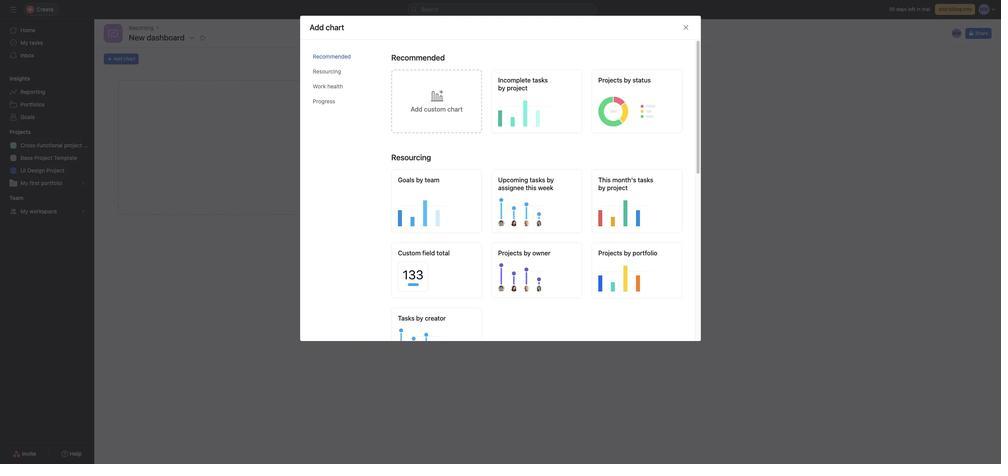 Task type: describe. For each thing, give the bounding box(es) containing it.
by owner
[[524, 250, 551, 257]]

my tasks
[[20, 39, 43, 46]]

by
[[547, 176, 554, 183]]

invite
[[22, 451, 36, 457]]

functional
[[37, 142, 63, 149]]

custom
[[398, 250, 421, 257]]

this month's tasks by project button
[[592, 169, 683, 233]]

left
[[909, 6, 916, 12]]

projects by status button
[[592, 69, 683, 133]]

ui design project
[[20, 167, 64, 174]]

goals link
[[5, 111, 90, 123]]

inbox link
[[5, 49, 90, 62]]

show options image
[[189, 35, 195, 41]]

add chart button
[[104, 53, 139, 64]]

by creator
[[416, 315, 446, 322]]

tasks by creator button
[[392, 308, 482, 364]]

add to starred image
[[200, 35, 206, 41]]

chart
[[124, 56, 135, 62]]

global element
[[0, 19, 94, 66]]

insights
[[9, 75, 30, 82]]

incomplete
[[499, 77, 531, 84]]

template
[[54, 155, 77, 161]]

image of a blue lollipop chart image for upcoming tasks by assignee this week
[[499, 195, 579, 226]]

mw
[[953, 30, 962, 36]]

add chart
[[310, 23, 345, 32]]

home
[[20, 27, 35, 33]]

team button
[[0, 194, 23, 202]]

upcoming
[[499, 176, 529, 183]]

by project inside this month's tasks by project
[[599, 184, 628, 191]]

report image
[[109, 29, 118, 38]]

image of a multicolored donut chart image
[[599, 95, 679, 126]]

mw button
[[952, 28, 963, 39]]

insights button
[[0, 75, 30, 83]]

add for add custom chart
[[411, 106, 423, 113]]

resourcing inside button
[[313, 68, 341, 75]]

this
[[599, 176, 611, 183]]

projects by owner button
[[492, 242, 583, 298]]

hide sidebar image
[[10, 6, 17, 13]]

0 vertical spatial project
[[34, 155, 52, 161]]

tasks for upcoming
[[530, 176, 546, 183]]

image of a multicolored column chart image for by portfolio
[[599, 260, 679, 292]]

tasks by creator
[[398, 315, 446, 322]]

design
[[27, 167, 45, 174]]

add custom chart button
[[392, 69, 482, 133]]

base project template link
[[5, 152, 90, 164]]

search button
[[408, 3, 597, 16]]

image of a numeric rollup card image
[[398, 260, 479, 292]]

plan
[[84, 142, 94, 149]]

recommended inside "recommended" button
[[313, 53, 351, 60]]

inbox
[[20, 52, 34, 59]]

this month's tasks by project
[[599, 176, 654, 191]]

projects by owner
[[499, 250, 551, 257]]

2 recommended from the left
[[392, 53, 445, 62]]

share
[[976, 30, 989, 36]]

projects button
[[0, 128, 31, 136]]

cross-functional project plan link
[[5, 139, 94, 152]]

new dashboard
[[129, 33, 185, 42]]

tasks for my
[[30, 39, 43, 46]]

resourcing button
[[313, 64, 379, 79]]

1 horizontal spatial reporting
[[129, 24, 154, 31]]

portfolios link
[[5, 98, 90, 111]]

30
[[890, 6, 896, 12]]

image of a blue lollipop chart image for tasks by creator
[[398, 325, 479, 357]]

portfolio
[[41, 180, 62, 186]]

image of a green column chart image
[[499, 95, 579, 126]]

my workspace link
[[5, 205, 90, 218]]

my first portfolio link
[[5, 177, 90, 190]]

progress
[[313, 98, 336, 104]]

my tasks link
[[5, 37, 90, 49]]

workspace
[[30, 208, 57, 215]]

30 days left in trial
[[890, 6, 931, 12]]

base
[[20, 155, 33, 161]]

cross-functional project plan
[[20, 142, 94, 149]]



Task type: vqa. For each thing, say whether or not it's contained in the screenshot.
the rightmost ADD OR REMOVE COLLABORATORS icon
no



Task type: locate. For each thing, give the bounding box(es) containing it.
0 vertical spatial goals
[[20, 114, 35, 120]]

image of a multicolored column chart image down by portfolio
[[599, 260, 679, 292]]

my left first
[[20, 180, 28, 186]]

custom field total button
[[392, 242, 482, 298]]

1 recommended from the left
[[313, 53, 351, 60]]

1 horizontal spatial resourcing
[[392, 153, 431, 162]]

work health button
[[313, 79, 379, 94]]

field total
[[423, 250, 450, 257]]

work health
[[313, 83, 343, 89]]

add
[[939, 6, 948, 12], [114, 56, 122, 62], [411, 106, 423, 113]]

portfolios
[[20, 101, 45, 108]]

goals by team button
[[392, 169, 482, 233]]

image of a multicolored column chart image down this month's tasks by project
[[599, 195, 679, 226]]

home link
[[5, 24, 90, 37]]

first
[[30, 180, 40, 186]]

projects by status
[[599, 77, 651, 84]]

close image
[[683, 24, 690, 31]]

projects for projects
[[9, 129, 31, 135]]

tasks inside upcoming tasks by assignee this week
[[530, 176, 546, 183]]

add left chart
[[114, 56, 122, 62]]

tasks inside "global" element
[[30, 39, 43, 46]]

reporting link
[[129, 24, 154, 32], [5, 86, 90, 98]]

reporting link up new dashboard
[[129, 24, 154, 32]]

team
[[9, 195, 23, 201]]

2 image of a multicolored column chart image from the top
[[599, 260, 679, 292]]

0 vertical spatial reporting
[[129, 24, 154, 31]]

my inside teams element
[[20, 208, 28, 215]]

0 vertical spatial my
[[20, 39, 28, 46]]

1 vertical spatial resourcing
[[392, 153, 431, 162]]

projects by portfolio
[[599, 250, 658, 257]]

incomplete tasks by project
[[499, 77, 548, 91]]

my for my tasks
[[20, 39, 28, 46]]

projects for projects by portfolio
[[599, 250, 623, 257]]

my up inbox
[[20, 39, 28, 46]]

days
[[897, 6, 907, 12]]

1 my from the top
[[20, 39, 28, 46]]

add left custom chart
[[411, 106, 423, 113]]

projects element
[[0, 125, 94, 191]]

image of a blue lollipop chart image inside upcoming tasks by assignee this week button
[[499, 195, 579, 226]]

2 vertical spatial add
[[411, 106, 423, 113]]

projects left by portfolio
[[599, 250, 623, 257]]

projects for projects by owner
[[499, 250, 523, 257]]

ui
[[20, 167, 26, 174]]

my for my workspace
[[20, 208, 28, 215]]

assignee
[[499, 184, 525, 191]]

add billing info
[[939, 6, 972, 12]]

tasks
[[398, 315, 415, 322]]

project up ui design project
[[34, 155, 52, 161]]

upcoming tasks by assignee this week button
[[492, 169, 583, 233]]

projects inside button
[[599, 250, 623, 257]]

tasks for incomplete
[[533, 77, 548, 84]]

projects left the by status
[[599, 77, 623, 84]]

add inside button
[[114, 56, 122, 62]]

my workspace
[[20, 208, 57, 215]]

month's
[[613, 176, 637, 183]]

tasks up the this week
[[530, 176, 546, 183]]

search list box
[[408, 3, 597, 16]]

reporting link up portfolios on the left of the page
[[5, 86, 90, 98]]

my
[[20, 39, 28, 46], [20, 180, 28, 186], [20, 208, 28, 215]]

progress button
[[313, 94, 379, 109]]

goals for goals
[[20, 114, 35, 120]]

1 vertical spatial add
[[114, 56, 122, 62]]

resourcing up work health
[[313, 68, 341, 75]]

0 vertical spatial by project
[[499, 84, 528, 91]]

0 vertical spatial add
[[939, 6, 948, 12]]

tasks right incomplete
[[533, 77, 548, 84]]

1 horizontal spatial image of a blue lollipop chart image
[[499, 195, 579, 226]]

image of a blue lollipop chart image inside tasks by creator button
[[398, 325, 479, 357]]

share button
[[966, 28, 992, 39]]

custom chart
[[424, 106, 463, 113]]

info
[[964, 6, 972, 12]]

my down team
[[20, 208, 28, 215]]

tasks inside "incomplete tasks by project"
[[533, 77, 548, 84]]

by portfolio
[[624, 250, 658, 257]]

0 horizontal spatial reporting
[[20, 88, 45, 95]]

1 image of a multicolored column chart image from the top
[[599, 195, 679, 226]]

goals down portfolios on the left of the page
[[20, 114, 35, 120]]

image of a blue lollipop chart image
[[499, 195, 579, 226], [398, 325, 479, 357]]

my for my first portfolio
[[20, 180, 28, 186]]

projects
[[599, 77, 623, 84], [9, 129, 31, 135], [499, 250, 523, 257], [599, 250, 623, 257]]

tasks inside this month's tasks by project
[[638, 176, 654, 183]]

goals by team
[[398, 176, 440, 183]]

my inside "global" element
[[20, 39, 28, 46]]

image of a multicolored column chart image inside projects by portfolio button
[[599, 260, 679, 292]]

this week
[[526, 184, 554, 191]]

incomplete tasks by project button
[[492, 69, 583, 133]]

project up portfolio
[[46, 167, 64, 174]]

by project down this
[[599, 184, 628, 191]]

1 horizontal spatial goals
[[398, 176, 415, 183]]

1 vertical spatial reporting link
[[5, 86, 90, 98]]

tasks right "month's" at the right top of page
[[638, 176, 654, 183]]

1 horizontal spatial add
[[411, 106, 423, 113]]

add for add chart
[[114, 56, 122, 62]]

1 horizontal spatial recommended
[[392, 53, 445, 62]]

1 vertical spatial goals
[[398, 176, 415, 183]]

1 horizontal spatial reporting link
[[129, 24, 154, 32]]

projects inside dropdown button
[[9, 129, 31, 135]]

goals inside button
[[398, 176, 415, 183]]

0 horizontal spatial by project
[[499, 84, 528, 91]]

add for add billing info
[[939, 6, 948, 12]]

custom field total
[[398, 250, 450, 257]]

project
[[34, 155, 52, 161], [46, 167, 64, 174]]

health
[[328, 83, 343, 89]]

by project down incomplete
[[499, 84, 528, 91]]

teams element
[[0, 191, 94, 219]]

1 vertical spatial image of a multicolored column chart image
[[599, 260, 679, 292]]

cross-
[[20, 142, 38, 149]]

projects up cross-
[[9, 129, 31, 135]]

add left billing at top right
[[939, 6, 948, 12]]

2 my from the top
[[20, 180, 28, 186]]

image of a multicolored column chart image inside this month's tasks by project button
[[599, 195, 679, 226]]

my first portfolio
[[20, 180, 62, 186]]

1 horizontal spatial by project
[[599, 184, 628, 191]]

projects for projects by status
[[599, 77, 623, 84]]

0 horizontal spatial reporting link
[[5, 86, 90, 98]]

projects by portfolio button
[[592, 242, 683, 298]]

insights element
[[0, 72, 94, 125]]

image of a multicolored column chart image
[[599, 195, 679, 226], [599, 260, 679, 292]]

1 vertical spatial image of a blue lollipop chart image
[[398, 325, 479, 357]]

invite button
[[7, 447, 41, 461]]

0 horizontal spatial recommended
[[313, 53, 351, 60]]

0 vertical spatial image of a blue lollipop chart image
[[499, 195, 579, 226]]

project
[[64, 142, 82, 149]]

upcoming tasks by assignee this week
[[499, 176, 554, 191]]

resourcing
[[313, 68, 341, 75], [392, 153, 431, 162]]

0 horizontal spatial goals
[[20, 114, 35, 120]]

image of a blue column chart image
[[398, 195, 479, 226]]

recommended button
[[313, 49, 379, 64]]

search
[[422, 6, 439, 13]]

add billing info button
[[936, 4, 976, 15]]

0 horizontal spatial resourcing
[[313, 68, 341, 75]]

trial
[[923, 6, 931, 12]]

resourcing up goals by team
[[392, 153, 431, 162]]

0 vertical spatial reporting link
[[129, 24, 154, 32]]

0 vertical spatial resourcing
[[313, 68, 341, 75]]

by team
[[416, 176, 440, 183]]

1 vertical spatial by project
[[599, 184, 628, 191]]

ui design project link
[[5, 164, 90, 177]]

1 vertical spatial project
[[46, 167, 64, 174]]

2 vertical spatial my
[[20, 208, 28, 215]]

0 horizontal spatial image of a blue lollipop chart image
[[398, 325, 479, 357]]

0 vertical spatial image of a multicolored column chart image
[[599, 195, 679, 226]]

tasks
[[30, 39, 43, 46], [533, 77, 548, 84], [530, 176, 546, 183], [638, 176, 654, 183]]

1 vertical spatial my
[[20, 180, 28, 186]]

0 horizontal spatial add
[[114, 56, 122, 62]]

tasks down home
[[30, 39, 43, 46]]

add chart
[[114, 56, 135, 62]]

by project inside "incomplete tasks by project"
[[499, 84, 528, 91]]

reporting inside insights element
[[20, 88, 45, 95]]

1 vertical spatial reporting
[[20, 88, 45, 95]]

3 my from the top
[[20, 208, 28, 215]]

image of a blue lollipop chart image down the this week
[[499, 195, 579, 226]]

base project template
[[20, 155, 77, 161]]

goals inside insights element
[[20, 114, 35, 120]]

add custom chart
[[411, 106, 463, 113]]

my inside "projects" element
[[20, 180, 28, 186]]

recommended
[[313, 53, 351, 60], [392, 53, 445, 62]]

reporting up new dashboard
[[129, 24, 154, 31]]

goals left by team
[[398, 176, 415, 183]]

goals
[[20, 114, 35, 120], [398, 176, 415, 183]]

image of a purple lollipop chart image
[[499, 260, 579, 292]]

by project
[[499, 84, 528, 91], [599, 184, 628, 191]]

2 horizontal spatial add
[[939, 6, 948, 12]]

image of a multicolored column chart image for month's
[[599, 195, 679, 226]]

image of a blue lollipop chart image down by creator
[[398, 325, 479, 357]]

work
[[313, 83, 326, 89]]

reporting
[[129, 24, 154, 31], [20, 88, 45, 95]]

in
[[917, 6, 921, 12]]

reporting up portfolios on the left of the page
[[20, 88, 45, 95]]

projects left by owner at the right bottom of page
[[499, 250, 523, 257]]

by status
[[624, 77, 651, 84]]

goals for goals by team
[[398, 176, 415, 183]]



